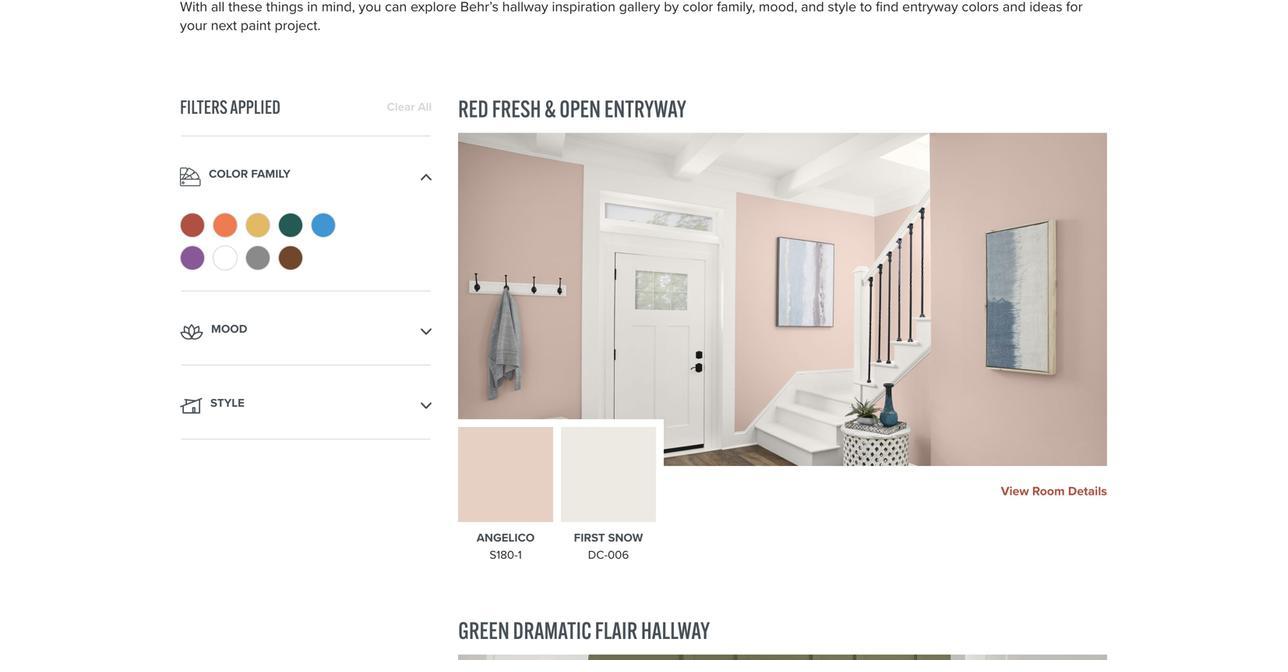 Task type: locate. For each thing, give the bounding box(es) containing it.
red
[[458, 94, 489, 123]]

snow
[[608, 529, 643, 547]]

dc-
[[588, 547, 608, 564]]

color family
[[209, 165, 291, 182]]

applied
[[230, 95, 281, 119]]

angelico
[[477, 529, 535, 547]]

filters
[[180, 95, 228, 119]]

1 vertical spatial caret image
[[421, 402, 432, 409]]

caret image inside style button
[[180, 398, 203, 414]]

red fresh & open entryway
[[458, 94, 687, 123]]

caret image for style
[[180, 398, 203, 414]]

caret image inside style button
[[421, 402, 432, 409]]

dramatic
[[513, 616, 592, 645]]

view room details link
[[1001, 482, 1108, 501]]

caret image down all
[[421, 173, 432, 180]]

mood
[[211, 320, 248, 337]]

color
[[209, 165, 248, 182]]

006
[[608, 547, 629, 564]]

caret image left style
[[180, 398, 203, 414]]

caret image inside mood button
[[180, 324, 203, 340]]

caret image left mood
[[180, 324, 203, 340]]

1 caret image from the top
[[421, 328, 432, 335]]

caret image left color at top
[[180, 167, 201, 186]]

caret image for style
[[421, 402, 432, 409]]

all
[[418, 98, 432, 116]]

details
[[1069, 482, 1108, 501]]

0 vertical spatial caret image
[[421, 328, 432, 335]]

1
[[518, 547, 522, 564]]

mood button
[[180, 319, 432, 344]]

family
[[251, 165, 291, 182]]

caret image
[[180, 167, 201, 186], [421, 173, 432, 180], [180, 324, 203, 340], [180, 398, 203, 414]]

caret image inside mood button
[[421, 328, 432, 335]]

caret image
[[421, 328, 432, 335], [421, 402, 432, 409]]

first snow dc-006
[[574, 529, 643, 564]]

2 caret image from the top
[[421, 402, 432, 409]]



Task type: describe. For each thing, give the bounding box(es) containing it.
green eclectic bold & dramatic hallway image
[[458, 655, 1108, 660]]

caret image for mood
[[180, 324, 203, 340]]

green
[[458, 616, 510, 645]]

clear all button
[[379, 98, 432, 116]]

entryway
[[605, 94, 687, 123]]

clear
[[387, 98, 415, 116]]

hallway
[[641, 616, 710, 645]]

filters applied
[[180, 95, 281, 119]]

first
[[574, 529, 605, 547]]

clear all
[[387, 98, 432, 116]]

s180-
[[490, 547, 518, 564]]

view room details
[[1001, 482, 1108, 501]]

view
[[1001, 482, 1030, 501]]

color family button
[[180, 164, 432, 189]]

room
[[1033, 482, 1065, 501]]

&
[[545, 94, 556, 123]]

caret image for color family
[[180, 167, 201, 186]]

caret image for mood
[[421, 328, 432, 335]]

green dramatic flair hallway
[[458, 616, 710, 645]]

open
[[560, 94, 601, 123]]

angelico s180-1
[[477, 529, 535, 564]]

style
[[210, 394, 245, 411]]

flair
[[595, 616, 638, 645]]

style button
[[180, 393, 432, 418]]

fresh
[[492, 94, 541, 123]]

red casual relaxed & serene hallway image
[[458, 133, 1108, 466]]



Task type: vqa. For each thing, say whether or not it's contained in the screenshot.
Orange Memorable Kitchen
no



